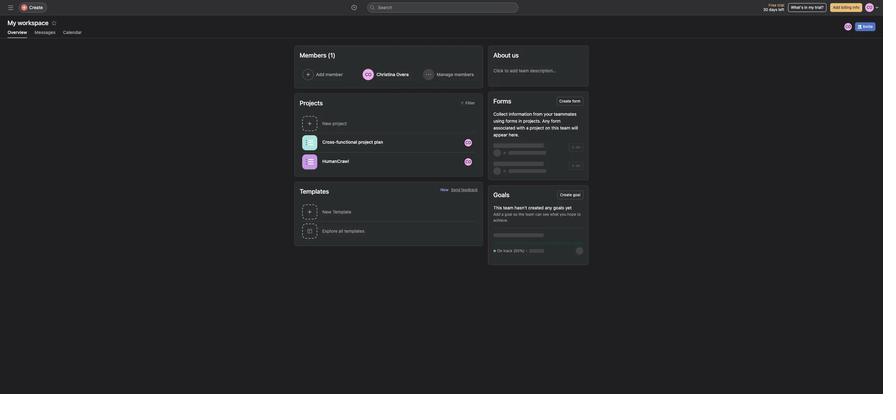 Task type: vqa. For each thing, say whether or not it's contained in the screenshot.
"In"
yes



Task type: locate. For each thing, give the bounding box(es) containing it.
new
[[323, 121, 332, 126], [441, 188, 449, 192], [323, 209, 332, 215]]

0 vertical spatial list image
[[306, 139, 314, 146]]

any
[[545, 205, 552, 211]]

0 horizontal spatial toggle project starred status image
[[352, 159, 355, 163]]

project inside collect information from your teammates using forms in projects. any form associated with a project on this team will appear here.
[[530, 125, 544, 131]]

1 horizontal spatial goal
[[573, 193, 581, 197]]

0 horizontal spatial in
[[519, 118, 522, 124]]

in down information
[[519, 118, 522, 124]]

your
[[544, 111, 553, 117]]

add left billing
[[834, 5, 841, 10]]

create inside create form button
[[560, 99, 572, 104]]

cross-
[[323, 139, 337, 145]]

create up my workspace on the left top of the page
[[29, 5, 43, 10]]

2 vertical spatial new
[[323, 209, 332, 215]]

teammates
[[554, 111, 577, 117]]

project left plan
[[358, 139, 373, 145]]

30
[[764, 7, 768, 12]]

a inside collect information from your teammates using forms in projects. any form associated with a project on this team will appear here.
[[526, 125, 529, 131]]

form
[[573, 99, 581, 104], [551, 118, 561, 124]]

hope
[[568, 212, 576, 217]]

manage members button
[[420, 66, 478, 83]]

add down this
[[494, 212, 501, 217]]

0 vertical spatial create
[[29, 5, 43, 10]]

form up teammates
[[573, 99, 581, 104]]

0 vertical spatial team
[[560, 125, 571, 131]]

collect information from your teammates using forms in projects. any form associated with a project on this team will appear here.
[[494, 111, 578, 138]]

0 vertical spatial new
[[323, 121, 332, 126]]

1 horizontal spatial form
[[573, 99, 581, 104]]

new send feedback
[[441, 188, 478, 192]]

create button
[[19, 3, 47, 13]]

plan
[[374, 139, 383, 145]]

1 vertical spatial co
[[466, 140, 471, 145]]

0 vertical spatial in
[[805, 5, 808, 10]]

co for cross-functional project plan
[[466, 140, 471, 145]]

history image
[[352, 5, 357, 10]]

project
[[333, 121, 347, 126], [530, 125, 544, 131], [358, 139, 373, 145]]

cross-functional project plan
[[323, 139, 383, 145]]

1 list image from the top
[[306, 139, 314, 146]]

create up teammates
[[560, 99, 572, 104]]

list image left humancrawl
[[306, 158, 314, 166]]

2 vertical spatial create
[[560, 193, 572, 197]]

create up yet
[[560, 193, 572, 197]]

on
[[497, 249, 503, 253]]

project down projects.
[[530, 125, 544, 131]]

0 vertical spatial form
[[573, 99, 581, 104]]

overview button
[[8, 30, 27, 38]]

in left my
[[805, 5, 808, 10]]

1 horizontal spatial toggle project starred status image
[[386, 140, 390, 144]]

1 horizontal spatial in
[[805, 5, 808, 10]]

created
[[529, 205, 544, 211]]

in
[[805, 5, 808, 10], [519, 118, 522, 124]]

2 vertical spatial co
[[466, 159, 471, 164]]

left
[[779, 7, 785, 12]]

1 vertical spatial goal
[[505, 212, 513, 217]]

goal left so
[[505, 212, 513, 217]]

a right with at right top
[[526, 125, 529, 131]]

forms
[[494, 98, 512, 105]]

toggle project starred status image
[[386, 140, 390, 144], [352, 159, 355, 163]]

1 vertical spatial add
[[494, 212, 501, 217]]

2 list image from the top
[[306, 158, 314, 166]]

team up so
[[503, 205, 514, 211]]

list image for cross-functional project plan
[[306, 139, 314, 146]]

0 horizontal spatial a
[[502, 212, 504, 217]]

0 vertical spatial a
[[526, 125, 529, 131]]

2 horizontal spatial team
[[560, 125, 571, 131]]

0 horizontal spatial goal
[[505, 212, 513, 217]]

goal up to
[[573, 193, 581, 197]]

create inside create goal button
[[560, 193, 572, 197]]

add
[[834, 5, 841, 10], [494, 212, 501, 217]]

0 horizontal spatial form
[[551, 118, 561, 124]]

project up functional
[[333, 121, 347, 126]]

search
[[378, 5, 392, 10]]

add to starred image
[[52, 20, 57, 25]]

appear
[[494, 132, 508, 138]]

functional
[[337, 139, 357, 145]]

1 vertical spatial a
[[502, 212, 504, 217]]

a up achieve. on the right bottom of the page
[[502, 212, 504, 217]]

1 horizontal spatial team
[[526, 212, 535, 217]]

2 vertical spatial team
[[526, 212, 535, 217]]

create form
[[560, 99, 581, 104]]

0 vertical spatial add
[[834, 5, 841, 10]]

1 horizontal spatial a
[[526, 125, 529, 131]]

1 vertical spatial create
[[560, 99, 572, 104]]

goal inside button
[[573, 193, 581, 197]]

add inside button
[[834, 5, 841, 10]]

add member button
[[300, 66, 358, 83]]

list image
[[306, 139, 314, 146], [306, 158, 314, 166]]

my workspace
[[8, 19, 48, 26]]

1 horizontal spatial add
[[834, 5, 841, 10]]

(55%)
[[514, 249, 525, 253]]

this
[[552, 125, 559, 131]]

new for projects
[[323, 121, 332, 126]]

1 vertical spatial list image
[[306, 158, 314, 166]]

new left template
[[323, 209, 332, 215]]

toggle project starred status image for humancrawl
[[352, 159, 355, 163]]

my
[[809, 5, 814, 10]]

trial?
[[815, 5, 824, 10]]

toggle project starred status image right humancrawl
[[352, 159, 355, 163]]

messages button
[[35, 30, 56, 38]]

form up the this
[[551, 118, 561, 124]]

team
[[560, 125, 571, 131], [503, 205, 514, 211], [526, 212, 535, 217]]

toggle project starred status image right plan
[[386, 140, 390, 144]]

projects
[[300, 99, 323, 107]]

1 vertical spatial in
[[519, 118, 522, 124]]

information
[[509, 111, 532, 117]]

a inside 'this team hasn't created any goals yet add a goal so the team can see what you hope to achieve.'
[[502, 212, 504, 217]]

a
[[526, 125, 529, 131], [502, 212, 504, 217]]

invite
[[864, 24, 873, 29]]

add inside 'this team hasn't created any goals yet add a goal so the team can see what you hope to achieve.'
[[494, 212, 501, 217]]

0 vertical spatial co
[[846, 24, 852, 29]]

so
[[514, 212, 518, 217]]

team left will
[[560, 125, 571, 131]]

christina overa
[[377, 72, 409, 77]]

new up cross-
[[323, 121, 332, 126]]

you
[[560, 212, 567, 217]]

list image left cross-
[[306, 139, 314, 146]]

form inside collect information from your teammates using forms in projects. any form associated with a project on this team will appear here.
[[551, 118, 561, 124]]

overview
[[8, 30, 27, 35]]

team right the
[[526, 212, 535, 217]]

0 horizontal spatial team
[[503, 205, 514, 211]]

from
[[533, 111, 543, 117]]

2 horizontal spatial project
[[530, 125, 544, 131]]

co
[[846, 24, 852, 29], [466, 140, 471, 145], [466, 159, 471, 164]]

all
[[339, 228, 343, 234]]

0 vertical spatial toggle project starred status image
[[386, 140, 390, 144]]

0 vertical spatial goal
[[573, 193, 581, 197]]

1 vertical spatial form
[[551, 118, 561, 124]]

hasn't
[[515, 205, 527, 211]]

search list box
[[368, 3, 519, 13]]

using
[[494, 118, 505, 124]]

1 vertical spatial toggle project starred status image
[[352, 159, 355, 163]]

0 horizontal spatial add
[[494, 212, 501, 217]]

list image for humancrawl
[[306, 158, 314, 166]]

new left 'send'
[[441, 188, 449, 192]]



Task type: describe. For each thing, give the bounding box(es) containing it.
here.
[[509, 132, 519, 138]]

templates
[[300, 188, 329, 195]]

will
[[572, 125, 578, 131]]

create for forms
[[560, 99, 572, 104]]

what
[[550, 212, 559, 217]]

associated
[[494, 125, 516, 131]]

members (1)
[[300, 52, 336, 59]]

can
[[536, 212, 542, 217]]

in inside button
[[805, 5, 808, 10]]

feedback
[[461, 188, 478, 192]]

what's
[[791, 5, 804, 10]]

to
[[578, 212, 581, 217]]

free
[[769, 3, 777, 8]]

create inside create dropdown button
[[29, 5, 43, 10]]

goal inside 'this team hasn't created any goals yet add a goal so the team can see what you hope to achieve.'
[[505, 212, 513, 217]]

add billing info button
[[831, 3, 863, 12]]

what's in my trial? button
[[789, 3, 827, 12]]

this team hasn't created any goals yet add a goal so the team can see what you hope to achieve.
[[494, 205, 581, 223]]

team inside collect information from your teammates using forms in projects. any form associated with a project on this team will appear here.
[[560, 125, 571, 131]]

humancrawl
[[323, 158, 349, 164]]

templates
[[345, 228, 365, 234]]

new template
[[323, 209, 351, 215]]

explore all templates
[[323, 228, 365, 234]]

christina overa button
[[360, 66, 418, 83]]

calendar
[[63, 30, 82, 35]]

invite button
[[856, 22, 876, 31]]

expand sidebar image
[[8, 5, 13, 10]]

trial
[[778, 3, 785, 8]]

1 horizontal spatial project
[[358, 139, 373, 145]]

goals
[[494, 191, 510, 199]]

days
[[770, 7, 778, 12]]

create goal
[[560, 193, 581, 197]]

filter
[[466, 101, 475, 105]]

co for humancrawl
[[466, 159, 471, 164]]

on
[[546, 125, 551, 131]]

what's in my trial?
[[791, 5, 824, 10]]

toggle project starred status image for cross-functional project plan
[[386, 140, 390, 144]]

form inside button
[[573, 99, 581, 104]]

this
[[494, 205, 502, 211]]

new for templates
[[323, 209, 332, 215]]

info
[[853, 5, 860, 10]]

add member
[[316, 72, 343, 77]]

with
[[517, 125, 525, 131]]

track
[[504, 249, 513, 253]]

the
[[519, 212, 525, 217]]

•
[[526, 249, 528, 253]]

forms
[[506, 118, 518, 124]]

new project
[[323, 121, 347, 126]]

1 vertical spatial new
[[441, 188, 449, 192]]

yet
[[566, 205, 572, 211]]

goals
[[554, 205, 564, 211]]

collect
[[494, 111, 508, 117]]

search button
[[368, 3, 519, 13]]

create for goals
[[560, 193, 572, 197]]

1 vertical spatial team
[[503, 205, 514, 211]]

calendar button
[[63, 30, 82, 38]]

projects.
[[524, 118, 541, 124]]

template
[[333, 209, 351, 215]]

billing
[[842, 5, 852, 10]]

on track (55%)
[[497, 249, 525, 253]]

send
[[451, 188, 460, 192]]

add billing info
[[834, 5, 860, 10]]

about us
[[494, 52, 519, 59]]

create goal button
[[558, 191, 584, 199]]

in inside collect information from your teammates using forms in projects. any form associated with a project on this team will appear here.
[[519, 118, 522, 124]]

filter button
[[458, 99, 478, 108]]

explore
[[323, 228, 338, 234]]

create form button
[[557, 97, 584, 106]]

any
[[542, 118, 550, 124]]

see
[[543, 212, 549, 217]]

0 horizontal spatial project
[[333, 121, 347, 126]]

achieve.
[[494, 218, 508, 223]]

send feedback link
[[451, 187, 478, 193]]

free trial 30 days left
[[764, 3, 785, 12]]

messages
[[35, 30, 56, 35]]

manage members
[[437, 72, 474, 77]]



